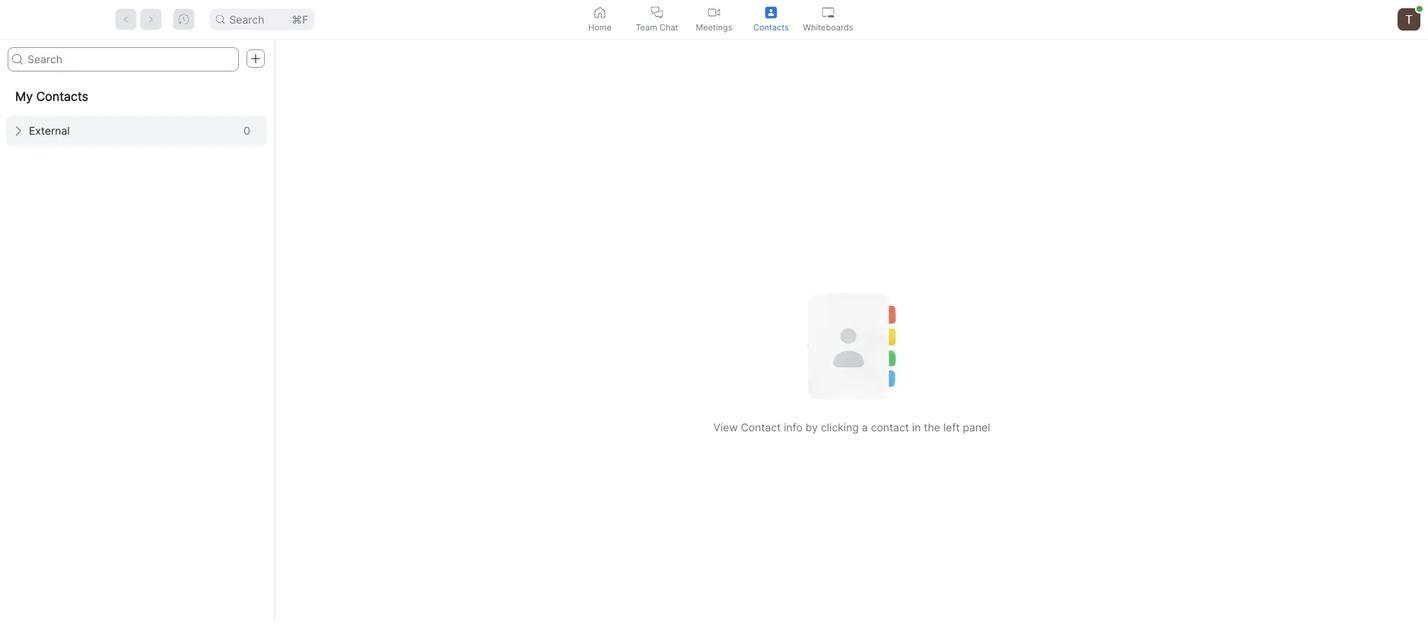 Task type: locate. For each thing, give the bounding box(es) containing it.
my contacts tree
[[0, 78, 273, 146]]

team chat image
[[651, 6, 663, 19]]

magnifier image
[[12, 54, 23, 65], [12, 54, 23, 65]]

Search text field
[[8, 47, 239, 72]]

contacts tab panel
[[0, 40, 1428, 623]]

view
[[713, 421, 738, 434]]

0 horizontal spatial contacts
[[36, 89, 88, 104]]

online image
[[1417, 6, 1423, 12], [1417, 6, 1423, 12]]

1 vertical spatial contacts
[[36, 89, 88, 104]]

contacts
[[753, 22, 789, 32], [36, 89, 88, 104]]

plus small image
[[250, 53, 261, 64]]

my contacts
[[15, 89, 88, 104]]

my contacts heading
[[0, 78, 273, 116]]

contact
[[871, 421, 909, 434]]

tab list containing home
[[571, 0, 857, 39]]

panel
[[963, 421, 990, 434]]

whiteboards button
[[800, 0, 857, 39]]

magnifier image
[[216, 15, 225, 24], [216, 15, 225, 24]]

home
[[588, 22, 612, 32]]

a
[[862, 421, 868, 434]]

left
[[944, 421, 960, 434]]

my contacts grouping, external, 0 items enclose, level 2, 1 of 1, not selected tree item
[[6, 116, 267, 146]]

home small image
[[594, 6, 606, 19], [594, 6, 606, 19]]

tab list
[[571, 0, 857, 39]]

whiteboard small image
[[822, 6, 834, 19], [822, 6, 834, 19]]

external
[[29, 124, 70, 137]]

⌘f
[[292, 13, 308, 26]]

meetings button
[[686, 0, 743, 39]]

view contact info by clicking a contact in the left panel
[[713, 421, 990, 434]]

0 vertical spatial contacts
[[753, 22, 789, 32]]

1 horizontal spatial contacts
[[753, 22, 789, 32]]

chevron right image
[[14, 126, 23, 135], [14, 126, 23, 135]]

my
[[15, 89, 33, 104]]

contacts inside heading
[[36, 89, 88, 104]]

contacts up the external
[[36, 89, 88, 104]]

video on image
[[708, 6, 720, 19]]

profile contact image
[[765, 6, 777, 19], [765, 6, 777, 19]]

contacts left whiteboards
[[753, 22, 789, 32]]

team chat button
[[629, 0, 686, 39]]

video on image
[[708, 6, 720, 19]]



Task type: vqa. For each thing, say whether or not it's contained in the screenshot.
Meetings button at the top of page
yes



Task type: describe. For each thing, give the bounding box(es) containing it.
avatar image
[[1398, 8, 1421, 31]]

whiteboards
[[803, 22, 853, 32]]

contacts inside button
[[753, 22, 789, 32]]

plus small image
[[250, 53, 261, 64]]

chat
[[660, 22, 678, 32]]

meetings
[[696, 22, 732, 32]]

team chat
[[636, 22, 678, 32]]

0
[[244, 124, 250, 137]]

contacts button
[[743, 0, 800, 39]]

in
[[912, 421, 921, 434]]

search
[[229, 13, 264, 26]]

the
[[924, 421, 941, 434]]

by
[[806, 421, 818, 434]]

team chat image
[[651, 6, 663, 19]]

home button
[[571, 0, 629, 39]]

team
[[636, 22, 657, 32]]

info
[[784, 421, 803, 434]]

clicking
[[821, 421, 859, 434]]

contact
[[741, 421, 781, 434]]



